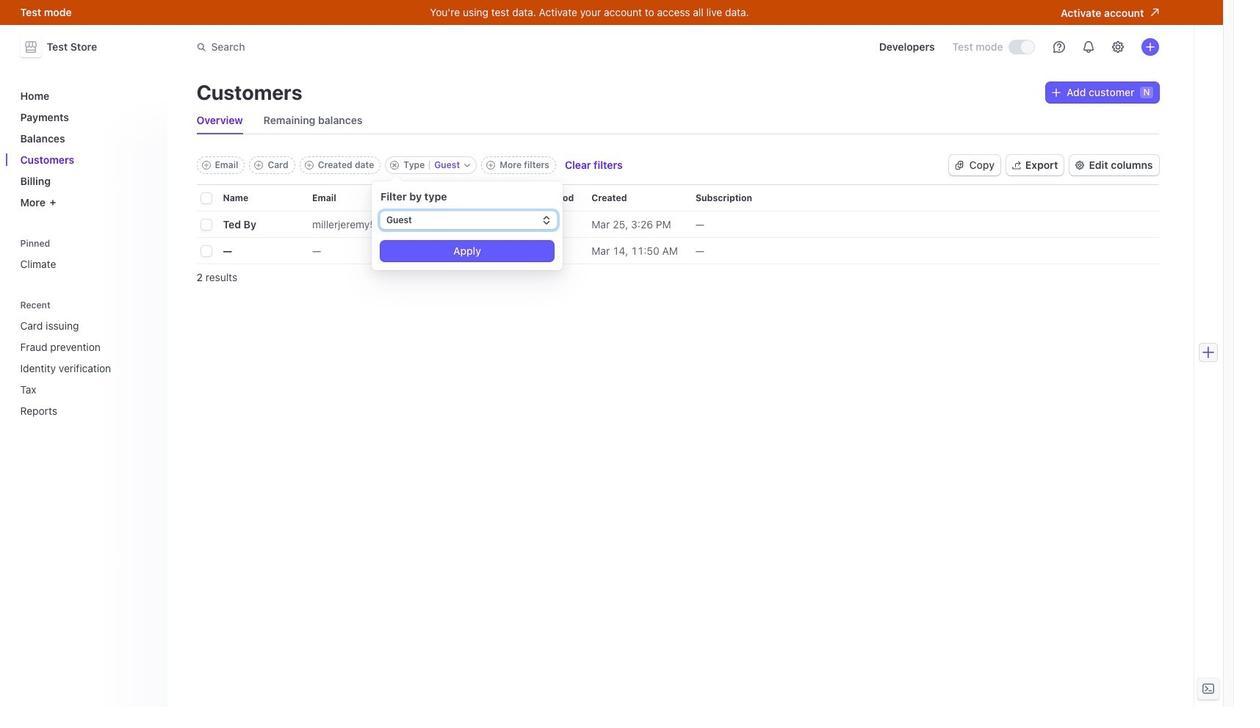Task type: locate. For each thing, give the bounding box(es) containing it.
Select item checkbox
[[201, 246, 211, 257]]

Select All checkbox
[[201, 193, 211, 204]]

add card image
[[255, 161, 263, 170]]

tab list
[[197, 107, 1160, 135]]

svg image
[[1053, 88, 1061, 97], [955, 161, 964, 170]]

clear history image
[[144, 301, 153, 310]]

edit pins image
[[144, 239, 153, 248]]

0 vertical spatial svg image
[[1053, 88, 1061, 97]]

0 horizontal spatial svg image
[[955, 161, 964, 170]]

recent element
[[14, 295, 158, 423], [14, 314, 158, 423]]

Search text field
[[188, 33, 602, 61]]

None search field
[[188, 33, 602, 61]]

pinned element
[[14, 233, 158, 276]]

add created date image
[[305, 161, 314, 170]]

Select item checkbox
[[201, 220, 211, 230]]

toolbar
[[197, 157, 623, 174]]

help image
[[1054, 41, 1065, 53]]

core navigation links element
[[14, 84, 158, 215]]



Task type: vqa. For each thing, say whether or not it's contained in the screenshot.
settings image at the right of page
yes



Task type: describe. For each thing, give the bounding box(es) containing it.
add email image
[[202, 161, 211, 170]]

remove type image
[[391, 161, 399, 170]]

1 horizontal spatial svg image
[[1053, 88, 1061, 97]]

Test mode checkbox
[[1010, 40, 1035, 54]]

add more filters image
[[487, 161, 496, 170]]

edit type image
[[465, 162, 471, 168]]

1 recent element from the top
[[14, 295, 158, 423]]

2 recent element from the top
[[14, 314, 158, 423]]

1 vertical spatial svg image
[[955, 161, 964, 170]]

notifications image
[[1083, 41, 1095, 53]]

settings image
[[1113, 41, 1124, 53]]



